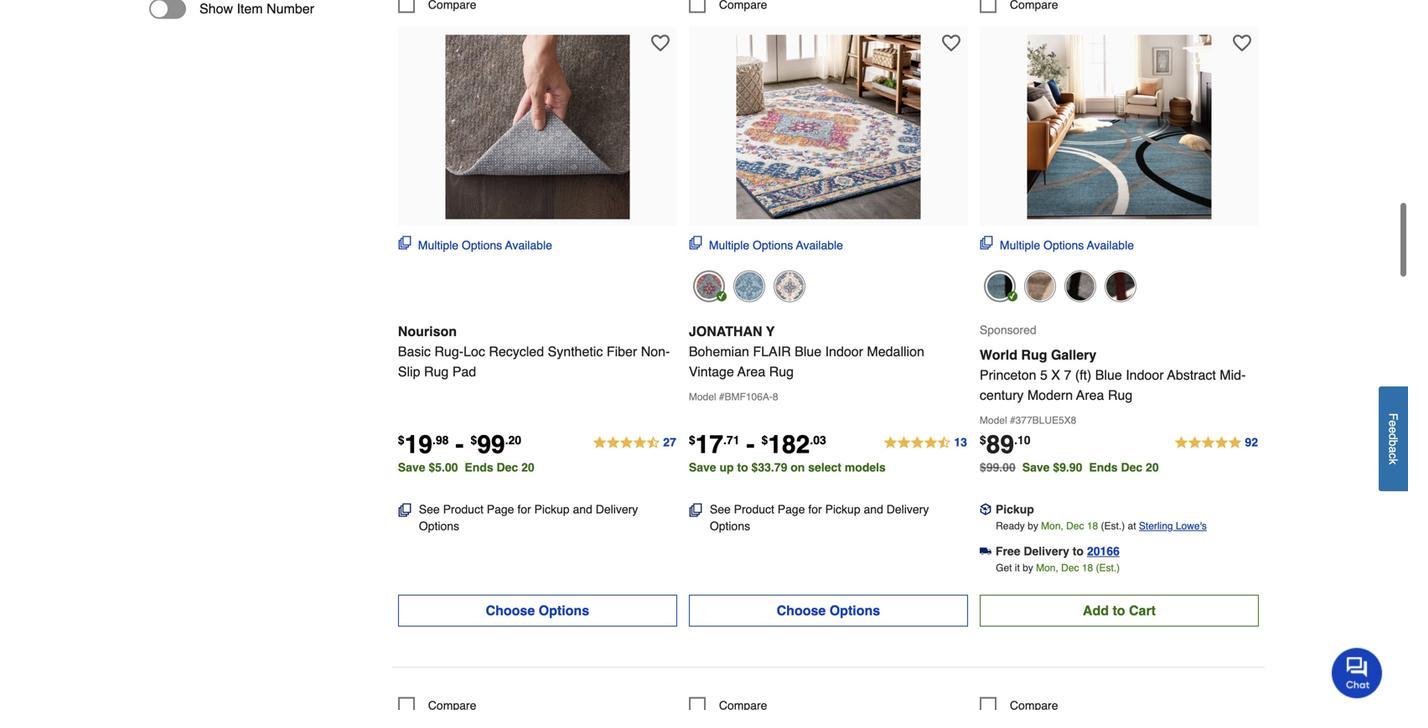 Task type: locate. For each thing, give the bounding box(es) containing it.
it
[[1015, 562, 1020, 574]]

0 horizontal spatial delivery
[[596, 502, 638, 516]]

4.5 stars image up models
[[883, 433, 968, 453]]

4.5 stars image left 17
[[592, 433, 677, 453]]

0 horizontal spatial page
[[487, 502, 514, 516]]

2 horizontal spatial available
[[1087, 238, 1134, 252]]

0 vertical spatial #
[[719, 391, 725, 403]]

18 up the 20166 button
[[1087, 520, 1099, 532]]

3 multiple options available link from the left
[[980, 236, 1134, 253]]

1 20 from the left
[[522, 461, 535, 474]]

2 pickup from the left
[[826, 502, 861, 516]]

2 for from the left
[[809, 502, 822, 516]]

models
[[845, 461, 886, 474]]

get it by mon, dec 18 (est.)
[[996, 562, 1120, 574]]

0 horizontal spatial see
[[419, 502, 440, 516]]

2 save from the left
[[689, 461, 717, 474]]

rug
[[1022, 347, 1048, 362], [424, 364, 449, 379], [769, 364, 794, 379], [1108, 387, 1133, 403]]

0 horizontal spatial product
[[443, 502, 484, 516]]

model down vintage
[[689, 391, 717, 403]]

0 vertical spatial 18
[[1087, 520, 1099, 532]]

2 choose options link from the left
[[689, 595, 968, 627]]

5000219253 element
[[398, 697, 477, 710]]

1 vertical spatial mon,
[[1036, 562, 1059, 574]]

$
[[398, 433, 405, 447], [471, 433, 477, 447], [689, 433, 696, 447], [762, 433, 768, 447], [980, 433, 987, 447]]

1 horizontal spatial 20
[[1146, 461, 1159, 474]]

1 horizontal spatial pickup
[[826, 502, 861, 516]]

2 4.5 stars image from the left
[[883, 433, 968, 453]]

area up the bmf106a-
[[738, 364, 766, 379]]

1 horizontal spatial area
[[1077, 387, 1105, 403]]

e up b
[[1387, 427, 1401, 434]]

1 horizontal spatial choose
[[777, 603, 826, 618]]

1 save from the left
[[398, 461, 426, 474]]

$99.00 save $9.90 ends dec 20
[[980, 461, 1159, 474]]

2 horizontal spatial save
[[1023, 461, 1050, 474]]

ends down 99 at the left bottom
[[465, 461, 494, 474]]

fiber
[[607, 344, 637, 359]]

1 horizontal spatial heart outline image
[[942, 34, 961, 52]]

2 choose options from the left
[[777, 603, 881, 618]]

dec down the .20
[[497, 461, 518, 474]]

1 horizontal spatial see product page for pickup and delivery options
[[710, 502, 929, 533]]

world rug gallery princeton 5 x 7 (ft) blue indoor abstract mid-century modern area rug image
[[1027, 35, 1212, 219]]

1 horizontal spatial ends dec 20 element
[[1089, 461, 1166, 474]]

0 horizontal spatial save
[[398, 461, 426, 474]]

2 multiple from the left
[[709, 238, 750, 252]]

page down savings save $5.00 element
[[487, 502, 514, 516]]

-
[[456, 430, 464, 459], [747, 430, 755, 459]]

# down vintage
[[719, 391, 725, 403]]

save down 17
[[689, 461, 717, 474]]

2 see from the left
[[710, 502, 731, 516]]

0 horizontal spatial 4.5 stars image
[[592, 433, 677, 453]]

1 horizontal spatial multiple options available link
[[689, 236, 843, 253]]

fuchsia/white image
[[774, 270, 806, 302]]

model for model # 377blue5x8
[[980, 414, 1008, 426]]

sponsored
[[980, 323, 1037, 336]]

sterling
[[1139, 520, 1173, 532]]

- right .71
[[747, 430, 755, 459]]

5 stars image
[[1174, 433, 1259, 453]]

0 horizontal spatial see product page for pickup and delivery options
[[419, 502, 638, 533]]

bohemian
[[689, 344, 750, 359]]

recycled
[[489, 344, 544, 359]]

$ for 19
[[398, 433, 405, 447]]

and
[[573, 502, 593, 516], [864, 502, 884, 516]]

1 vertical spatial blue
[[1096, 367, 1123, 383]]

1 horizontal spatial see
[[710, 502, 731, 516]]

by right it
[[1023, 562, 1034, 574]]

20166 button
[[1087, 543, 1120, 560]]

brown image
[[1025, 270, 1056, 302]]

$ right 27
[[689, 433, 696, 447]]

1 vertical spatial by
[[1023, 562, 1034, 574]]

27
[[663, 435, 677, 449]]

0 horizontal spatial ends dec 20 element
[[465, 461, 541, 474]]

to for up
[[737, 461, 748, 474]]

1 page from the left
[[487, 502, 514, 516]]

to right add
[[1113, 603, 1126, 618]]

available
[[505, 238, 552, 252], [796, 238, 843, 252], [1087, 238, 1134, 252]]

delivery down 27 button
[[596, 502, 638, 516]]

0 horizontal spatial and
[[573, 502, 593, 516]]

2 horizontal spatial multiple options available link
[[980, 236, 1134, 253]]

0 horizontal spatial ends
[[465, 461, 494, 474]]

1 horizontal spatial save
[[689, 461, 717, 474]]

1 see product page for pickup and delivery options from the left
[[419, 502, 638, 533]]

$ up $33.79
[[762, 433, 768, 447]]

2 horizontal spatial multiple
[[1000, 238, 1041, 252]]

multiple options available
[[418, 238, 552, 252], [709, 238, 843, 252], [1000, 238, 1134, 252]]

blue right (ft)
[[1096, 367, 1123, 383]]

$ left .98
[[398, 433, 405, 447]]

for
[[518, 502, 531, 516], [809, 502, 822, 516]]

1002273226 element
[[689, 0, 768, 13]]

1 horizontal spatial 4.5 stars image
[[883, 433, 968, 453]]

2 multiple options available from the left
[[709, 238, 843, 252]]

(est.)
[[1101, 520, 1125, 532], [1096, 562, 1120, 574]]

choose options link
[[398, 595, 677, 627], [689, 595, 968, 627]]

gallery
[[1051, 347, 1097, 362]]

pickup
[[535, 502, 570, 516], [826, 502, 861, 516], [996, 502, 1035, 516]]

mon, up free delivery to 20166
[[1041, 520, 1064, 532]]

f e e d b a c k button
[[1379, 387, 1409, 491]]

1 multiple from the left
[[418, 238, 459, 252]]

0 horizontal spatial heart outline image
[[651, 34, 670, 52]]

(est.) down the 20166 button
[[1096, 562, 1120, 574]]

see product page for pickup and delivery options down select on the bottom right of page
[[710, 502, 929, 533]]

ends dec 20 element
[[465, 461, 541, 474], [1089, 461, 1166, 474]]

by
[[1028, 520, 1039, 532], [1023, 562, 1034, 574]]

1 see from the left
[[419, 502, 440, 516]]

flair
[[753, 344, 791, 359]]

0 horizontal spatial multiple options available link
[[398, 236, 552, 253]]

19
[[405, 430, 433, 459]]

1 vertical spatial #
[[1010, 414, 1016, 426]]

add
[[1083, 603, 1109, 618]]

0 horizontal spatial multiple
[[418, 238, 459, 252]]

blue right flair
[[795, 344, 822, 359]]

choose options for 1st choose options link
[[486, 603, 590, 618]]

0 horizontal spatial area
[[738, 364, 766, 379]]

0 horizontal spatial for
[[518, 502, 531, 516]]

2 heart outline image from the left
[[942, 34, 961, 52]]

1 horizontal spatial #
[[1010, 414, 1016, 426]]

89
[[987, 430, 1015, 459]]

save down 19
[[398, 461, 426, 474]]

ends dec 20 element for save $5.00
[[465, 461, 541, 474]]

indoor left abstract
[[1126, 367, 1164, 383]]

page
[[487, 502, 514, 516], [778, 502, 805, 516]]

(est.) left at
[[1101, 520, 1125, 532]]

3 $ from the left
[[689, 433, 696, 447]]

1 horizontal spatial and
[[864, 502, 884, 516]]

0 vertical spatial to
[[737, 461, 748, 474]]

ends right $9.90
[[1089, 461, 1118, 474]]

see product page for pickup and delivery options
[[419, 502, 638, 533], [710, 502, 929, 533]]

jonathan  y bohemian flair blue indoor medallion vintage area rug image
[[736, 35, 921, 219]]

1 and from the left
[[573, 502, 593, 516]]

1 horizontal spatial indoor
[[1126, 367, 1164, 383]]

heart outline image
[[651, 34, 670, 52], [942, 34, 961, 52], [1233, 34, 1252, 52]]

1 horizontal spatial for
[[809, 502, 822, 516]]

$5.00
[[429, 461, 458, 474]]

blue image
[[984, 270, 1016, 302]]

0 vertical spatial area
[[738, 364, 766, 379]]

8
[[773, 391, 779, 403]]

18 down the 20166 button
[[1082, 562, 1094, 574]]

2 available from the left
[[796, 238, 843, 252]]

savings save $5.00 element
[[398, 461, 541, 474]]

abstract
[[1168, 367, 1216, 383]]

2 - from the left
[[747, 430, 755, 459]]

1 choose from the left
[[486, 603, 535, 618]]

5 $ from the left
[[980, 433, 987, 447]]

0 vertical spatial indoor
[[826, 344, 864, 359]]

3 heart outline image from the left
[[1233, 34, 1252, 52]]

slip
[[398, 364, 420, 379]]

1 $ from the left
[[398, 433, 405, 447]]

1 horizontal spatial -
[[747, 430, 755, 459]]

k
[[1387, 459, 1401, 465]]

ends dec 20 element up at
[[1089, 461, 1166, 474]]

0 horizontal spatial choose
[[486, 603, 535, 618]]

1 available from the left
[[505, 238, 552, 252]]

blue
[[795, 344, 822, 359], [1096, 367, 1123, 383]]

1 horizontal spatial multiple options available
[[709, 238, 843, 252]]

e up d
[[1387, 420, 1401, 427]]

product down $33.79
[[734, 502, 775, 516]]

1 horizontal spatial choose options
[[777, 603, 881, 618]]

0 horizontal spatial 20
[[522, 461, 535, 474]]

dec up free delivery to 20166
[[1067, 520, 1085, 532]]

1 vertical spatial to
[[1073, 544, 1084, 558]]

dec down free delivery to 20166
[[1062, 562, 1080, 574]]

f e e d b a c k
[[1387, 413, 1401, 465]]

save for save $5.00 ends dec 20
[[398, 461, 426, 474]]

1 vertical spatial model
[[980, 414, 1008, 426]]

1 horizontal spatial page
[[778, 502, 805, 516]]

1 horizontal spatial ends
[[1089, 461, 1118, 474]]

world rug gallery princeton 5 x 7 (ft) blue indoor abstract mid- century modern area rug
[[980, 347, 1246, 403]]

see down the $5.00
[[419, 502, 440, 516]]

available for multiple options available link related to blue/multi icon
[[796, 238, 843, 252]]

1 horizontal spatial to
[[1073, 544, 1084, 558]]

save down .10
[[1023, 461, 1050, 474]]

to
[[737, 461, 748, 474], [1073, 544, 1084, 558], [1113, 603, 1126, 618]]

3 save from the left
[[1023, 461, 1050, 474]]

2 horizontal spatial pickup
[[996, 502, 1035, 516]]

indoor
[[826, 344, 864, 359], [1126, 367, 1164, 383]]

indoor left medallion
[[826, 344, 864, 359]]

model for model # bmf106a-8
[[689, 391, 717, 403]]

area inside world rug gallery princeton 5 x 7 (ft) blue indoor abstract mid- century modern area rug
[[1077, 387, 1105, 403]]

2 multiple options available link from the left
[[689, 236, 843, 253]]

2 horizontal spatial to
[[1113, 603, 1126, 618]]

see product page for pickup and delivery options down savings save $5.00 element
[[419, 502, 638, 533]]

1 horizontal spatial available
[[796, 238, 843, 252]]

1 choose options from the left
[[486, 603, 590, 618]]

0 horizontal spatial blue
[[795, 344, 822, 359]]

for down select on the bottom right of page
[[809, 502, 822, 516]]

indoor inside world rug gallery princeton 5 x 7 (ft) blue indoor abstract mid- century modern area rug
[[1126, 367, 1164, 383]]

choose for 1st choose options link
[[486, 603, 535, 618]]

0 horizontal spatial choose options
[[486, 603, 590, 618]]

1 vertical spatial indoor
[[1126, 367, 1164, 383]]

0 horizontal spatial pickup
[[535, 502, 570, 516]]

4.5 stars image
[[592, 433, 677, 453], [883, 433, 968, 453]]

0 horizontal spatial available
[[505, 238, 552, 252]]

.03
[[810, 433, 827, 447]]

1 heart outline image from the left
[[651, 34, 670, 52]]

century
[[980, 387, 1024, 403]]

ready
[[996, 520, 1025, 532]]

0 horizontal spatial #
[[719, 391, 725, 403]]

for down savings save $5.00 element
[[518, 502, 531, 516]]

product down save $5.00 ends dec 20
[[443, 502, 484, 516]]

2 vertical spatial to
[[1113, 603, 1126, 618]]

1001150602 element
[[980, 0, 1059, 13]]

20166
[[1087, 544, 1120, 558]]

0 horizontal spatial -
[[456, 430, 464, 459]]

c
[[1387, 453, 1401, 459]]

0 horizontal spatial model
[[689, 391, 717, 403]]

1 horizontal spatial product
[[734, 502, 775, 516]]

nourison basic rug-loc recycled synthetic fiber non- slip rug pad
[[398, 323, 670, 379]]

$ right 13
[[980, 433, 987, 447]]

0 vertical spatial (est.)
[[1101, 520, 1125, 532]]

0 horizontal spatial multiple options available
[[418, 238, 552, 252]]

e
[[1387, 420, 1401, 427], [1387, 427, 1401, 434]]

2 horizontal spatial multiple options available
[[1000, 238, 1134, 252]]

was price $99.00 element
[[980, 456, 1023, 474]]

2 horizontal spatial heart outline image
[[1233, 34, 1252, 52]]

at
[[1128, 520, 1137, 532]]

1 horizontal spatial delivery
[[887, 502, 929, 516]]

0 vertical spatial blue
[[795, 344, 822, 359]]

99
[[477, 430, 505, 459]]

by right ready
[[1028, 520, 1039, 532]]

number
[[267, 1, 314, 16]]

$ for 17
[[689, 433, 696, 447]]

0 horizontal spatial indoor
[[826, 344, 864, 359]]

1 horizontal spatial blue
[[1096, 367, 1123, 383]]

$ inside $ 89 .10
[[980, 433, 987, 447]]

see down up
[[710, 502, 731, 516]]

red image
[[1105, 270, 1137, 302]]

1 choose options link from the left
[[398, 595, 677, 627]]

area down (ft)
[[1077, 387, 1105, 403]]

choose for second choose options link
[[777, 603, 826, 618]]

to left 20166
[[1073, 544, 1084, 558]]

1 horizontal spatial choose options link
[[689, 595, 968, 627]]

1 vertical spatial area
[[1077, 387, 1105, 403]]

0 horizontal spatial choose options link
[[398, 595, 677, 627]]

4.5 stars image containing 27
[[592, 433, 677, 453]]

3 multiple options available from the left
[[1000, 238, 1134, 252]]

delivery
[[596, 502, 638, 516], [887, 502, 929, 516], [1024, 544, 1070, 558]]

dec
[[497, 461, 518, 474], [1121, 461, 1143, 474], [1067, 520, 1085, 532], [1062, 562, 1080, 574]]

actual price $89.10 element
[[980, 430, 1031, 459]]

# for 377blue5x8
[[1010, 414, 1016, 426]]

delivery down 13 button
[[887, 502, 929, 516]]

1 multiple options available link from the left
[[398, 236, 552, 253]]

2 ends dec 20 element from the left
[[1089, 461, 1166, 474]]

2 horizontal spatial delivery
[[1024, 544, 1070, 558]]

truck filled image
[[980, 545, 992, 557]]

$ up savings save $5.00 element
[[471, 433, 477, 447]]

1 ends dec 20 element from the left
[[465, 461, 541, 474]]

1 4.5 stars image from the left
[[592, 433, 677, 453]]

- for 99
[[456, 430, 464, 459]]

.71
[[724, 433, 740, 447]]

mon, down free delivery to 20166
[[1036, 562, 1059, 574]]

mon,
[[1041, 520, 1064, 532], [1036, 562, 1059, 574]]

1 vertical spatial 18
[[1082, 562, 1094, 574]]

1 for from the left
[[518, 502, 531, 516]]

page down save up to $33.79 on select models
[[778, 502, 805, 516]]

1 horizontal spatial model
[[980, 414, 1008, 426]]

multiple options available for blue/multi icon
[[709, 238, 843, 252]]

see
[[419, 502, 440, 516], [710, 502, 731, 516]]

chat invite button image
[[1332, 647, 1383, 698]]

0 vertical spatial model
[[689, 391, 717, 403]]

pickup image
[[980, 503, 992, 515]]

# up .10
[[1010, 414, 1016, 426]]

3 multiple from the left
[[1000, 238, 1041, 252]]

(ft)
[[1076, 367, 1092, 383]]

options
[[462, 238, 502, 252], [753, 238, 793, 252], [1044, 238, 1084, 252], [419, 519, 460, 533], [710, 519, 751, 533], [539, 603, 590, 618], [830, 603, 881, 618]]

delivery up get it by mon, dec 18 (est.)
[[1024, 544, 1070, 558]]

0 horizontal spatial to
[[737, 461, 748, 474]]

3 available from the left
[[1087, 238, 1134, 252]]

- right .98
[[456, 430, 464, 459]]

2 choose from the left
[[777, 603, 826, 618]]

to right up
[[737, 461, 748, 474]]

4.5 stars image containing 13
[[883, 433, 968, 453]]

- for 182
[[747, 430, 755, 459]]

multiple options available link for blue icon
[[980, 236, 1134, 253]]

model up 89
[[980, 414, 1008, 426]]

1 horizontal spatial multiple
[[709, 238, 750, 252]]

#
[[719, 391, 725, 403], [1010, 414, 1016, 426]]

ends dec 20 element down 99 at the left bottom
[[465, 461, 541, 474]]

1 - from the left
[[456, 430, 464, 459]]

$ 89 .10
[[980, 430, 1031, 459]]

gray image
[[1065, 270, 1097, 302]]

multiple options available link for blue/multi icon
[[689, 236, 843, 253]]

nourison
[[398, 323, 457, 339]]

to for delivery
[[1073, 544, 1084, 558]]



Task type: describe. For each thing, give the bounding box(es) containing it.
2 see product page for pickup and delivery options from the left
[[710, 502, 929, 533]]

free delivery to 20166
[[996, 544, 1120, 558]]

multiple options available for blue icon
[[1000, 238, 1134, 252]]

choose options for second choose options link
[[777, 603, 881, 618]]

.20
[[505, 433, 522, 447]]

2 ends from the left
[[1089, 461, 1118, 474]]

.98
[[433, 433, 449, 447]]

f
[[1387, 413, 1401, 420]]

1000832784 element
[[398, 0, 477, 13]]

to inside button
[[1113, 603, 1126, 618]]

$19.98-$99.20 element
[[398, 430, 522, 459]]

mid-
[[1220, 367, 1246, 383]]

nourison basic rug-loc recycled synthetic fiber non-slip rug pad image
[[445, 35, 630, 219]]

182
[[768, 430, 810, 459]]

# for bmf106a-8
[[719, 391, 725, 403]]

92 button
[[1174, 433, 1259, 453]]

pad
[[453, 364, 476, 379]]

$ for 89
[[980, 433, 987, 447]]

.10
[[1015, 433, 1031, 447]]

modern
[[1028, 387, 1073, 403]]

lowe's
[[1176, 520, 1207, 532]]

4 $ from the left
[[762, 433, 768, 447]]

17
[[696, 430, 724, 459]]

jonathan  y bohemian flair blue indoor medallion vintage area rug
[[689, 323, 925, 379]]

13
[[954, 435, 968, 449]]

0 vertical spatial by
[[1028, 520, 1039, 532]]

rug inside nourison basic rug-loc recycled synthetic fiber non- slip rug pad
[[424, 364, 449, 379]]

free
[[996, 544, 1021, 558]]

medallion
[[867, 344, 925, 359]]

$ 17 .71 - $ 182 .03
[[689, 430, 827, 459]]

loc
[[464, 344, 485, 359]]

blue/multi image
[[693, 270, 725, 302]]

indoor inside jonathan  y bohemian flair blue indoor medallion vintage area rug
[[826, 344, 864, 359]]

save $5.00 ends dec 20
[[398, 461, 535, 474]]

2 e from the top
[[1387, 427, 1401, 434]]

non-
[[641, 344, 670, 359]]

5
[[1040, 367, 1048, 383]]

on
[[791, 461, 805, 474]]

area inside jonathan  y bohemian flair blue indoor medallion vintage area rug
[[738, 364, 766, 379]]

jonathan
[[689, 323, 763, 339]]

92
[[1245, 435, 1259, 449]]

1 e from the top
[[1387, 420, 1401, 427]]

2 product from the left
[[734, 502, 775, 516]]

synthetic
[[548, 344, 603, 359]]

show item number element
[[149, 0, 314, 19]]

1 pickup from the left
[[535, 502, 570, 516]]

blue inside world rug gallery princeton 5 x 7 (ft) blue indoor abstract mid- century modern area rug
[[1096, 367, 1123, 383]]

rug-
[[435, 344, 464, 359]]

1 multiple options available from the left
[[418, 238, 552, 252]]

multiple for blue/multi icon
[[709, 238, 750, 252]]

27 button
[[592, 433, 677, 453]]

available for multiple options available link for blue icon
[[1087, 238, 1134, 252]]

basic
[[398, 344, 431, 359]]

d
[[1387, 434, 1401, 440]]

multiple for blue icon
[[1000, 238, 1041, 252]]

vintage
[[689, 364, 734, 379]]

ready by mon, dec 18 (est.) at sterling lowe's
[[996, 520, 1207, 532]]

13 button
[[883, 433, 968, 453]]

4.5 stars image for 99
[[592, 433, 677, 453]]

select
[[808, 461, 842, 474]]

show
[[200, 1, 233, 16]]

1 ends from the left
[[465, 461, 494, 474]]

available for 1st multiple options available link from left
[[505, 238, 552, 252]]

377blue5x8
[[1016, 414, 1077, 426]]

2 20 from the left
[[1146, 461, 1159, 474]]

$33.79
[[752, 461, 788, 474]]

save for save up to $33.79 on select models
[[689, 461, 717, 474]]

x
[[1052, 367, 1061, 383]]

dec up at
[[1121, 461, 1143, 474]]

cream/blue image
[[734, 270, 765, 302]]

cart
[[1129, 603, 1156, 618]]

y
[[766, 323, 775, 339]]

save up to $33.79 on select models
[[689, 461, 886, 474]]

blue inside jonathan  y bohemian flair blue indoor medallion vintage area rug
[[795, 344, 822, 359]]

b
[[1387, 440, 1401, 447]]

1 product from the left
[[443, 502, 484, 516]]

a
[[1387, 447, 1401, 453]]

ends dec 20 element for save $9.90
[[1089, 461, 1166, 474]]

item
[[237, 1, 263, 16]]

add to cart button
[[980, 595, 1259, 627]]

4.5 stars image for 182
[[883, 433, 968, 453]]

3 pickup from the left
[[996, 502, 1035, 516]]

sterling lowe's button
[[1139, 518, 1207, 534]]

get
[[996, 562, 1012, 574]]

5001508621 element
[[980, 697, 1059, 710]]

savings save $9.90 element
[[1023, 461, 1166, 474]]

world
[[980, 347, 1018, 362]]

1002277060 element
[[689, 697, 768, 710]]

7
[[1064, 367, 1072, 383]]

2 and from the left
[[864, 502, 884, 516]]

0 vertical spatial mon,
[[1041, 520, 1064, 532]]

$9.90
[[1053, 461, 1083, 474]]

up
[[720, 461, 734, 474]]

1 vertical spatial (est.)
[[1096, 562, 1120, 574]]

rug inside jonathan  y bohemian flair blue indoor medallion vintage area rug
[[769, 364, 794, 379]]

add to cart
[[1083, 603, 1156, 618]]

model # bmf106a-8
[[689, 391, 779, 403]]

princeton
[[980, 367, 1037, 383]]

$ 19 .98 - $ 99 .20
[[398, 430, 522, 459]]

2 page from the left
[[778, 502, 805, 516]]

2 $ from the left
[[471, 433, 477, 447]]

$99.00
[[980, 461, 1016, 474]]

model # 377blue5x8
[[980, 414, 1077, 426]]

show item number
[[200, 1, 314, 16]]

$17.71-$182.03 element
[[689, 430, 827, 459]]

bmf106a-
[[725, 391, 773, 403]]



Task type: vqa. For each thing, say whether or not it's contained in the screenshot.
first "PAGE" from the right
yes



